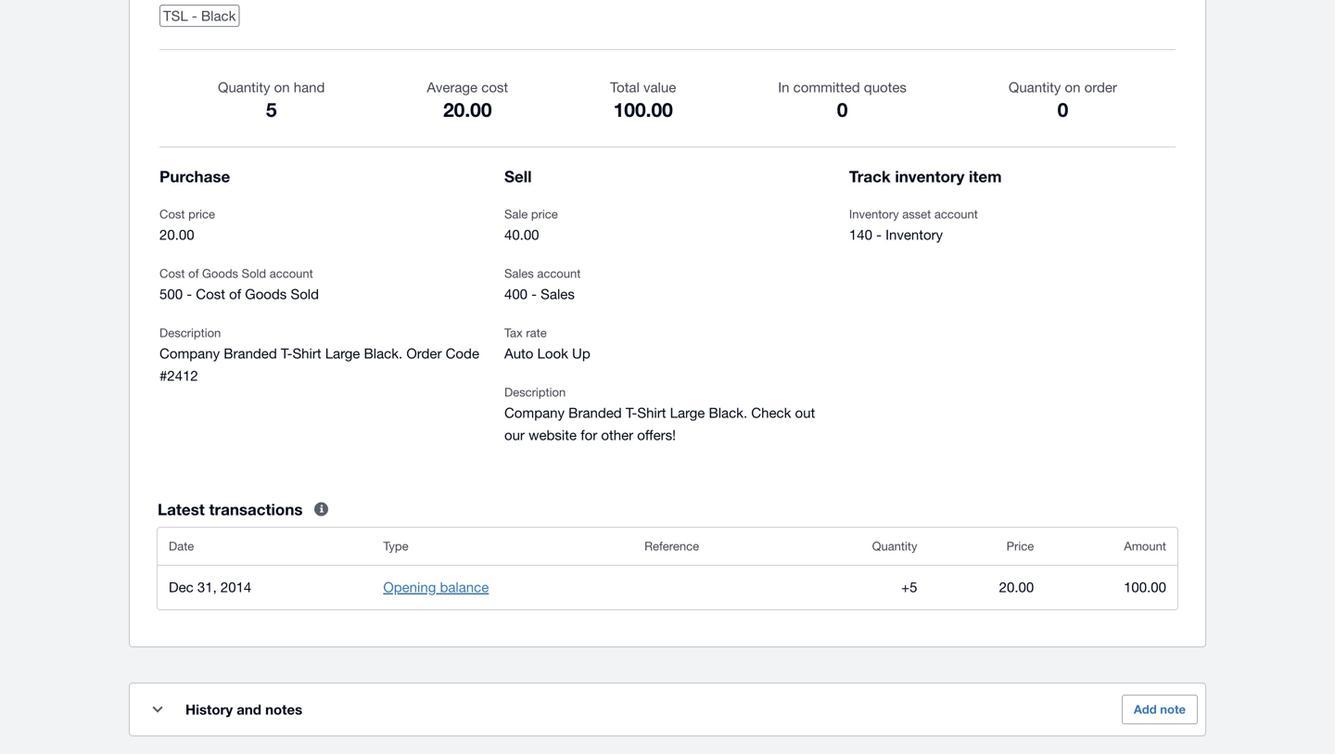 Task type: locate. For each thing, give the bounding box(es) containing it.
inventory
[[895, 167, 965, 185]]

inventory
[[849, 207, 899, 221], [886, 226, 943, 243]]

0 horizontal spatial black.
[[364, 345, 403, 361]]

1 vertical spatial black.
[[709, 404, 748, 421]]

0 horizontal spatial 0
[[837, 98, 848, 121]]

0 vertical spatial 20.00
[[443, 98, 492, 121]]

on inside quantity on hand 5
[[274, 79, 290, 95]]

shirt inside description company branded t-shirt large black.  order code #2412
[[293, 345, 321, 361]]

account inside inventory asset account 140 - inventory
[[935, 207, 978, 221]]

black. left order
[[364, 345, 403, 361]]

toggle button
[[139, 691, 176, 728]]

quantity for 5
[[218, 79, 270, 95]]

0 horizontal spatial quantity
[[218, 79, 270, 95]]

t-
[[281, 345, 293, 361], [626, 404, 638, 421]]

1 vertical spatial large
[[670, 404, 705, 421]]

description for our
[[505, 385, 566, 399]]

of right 500 on the left of page
[[229, 286, 241, 302]]

dec 31, 2014
[[169, 579, 252, 595]]

t- inside description company branded t-shirt large black.  check out our website for other offers!
[[626, 404, 638, 421]]

inventory asset account 140 - inventory
[[849, 207, 978, 243]]

large up offers!
[[670, 404, 705, 421]]

account up description company branded t-shirt large black.  order code #2412
[[270, 266, 313, 281]]

1 horizontal spatial sold
[[291, 286, 319, 302]]

description down 500 on the left of page
[[160, 326, 221, 340]]

description inside description company branded t-shirt large black.  check out our website for other offers!
[[505, 385, 566, 399]]

2 horizontal spatial 20.00
[[1000, 579, 1034, 595]]

account right asset
[[935, 207, 978, 221]]

100.00 down amount
[[1124, 579, 1167, 595]]

2014
[[221, 579, 252, 595]]

on for 5
[[274, 79, 290, 95]]

sales right 400
[[541, 286, 575, 302]]

100.00
[[614, 98, 673, 121], [1124, 579, 1167, 595]]

1 horizontal spatial black.
[[709, 404, 748, 421]]

0 horizontal spatial goods
[[202, 266, 238, 281]]

branded down "cost of goods sold account 500 - cost of goods sold"
[[224, 345, 277, 361]]

quantity
[[218, 79, 270, 95], [1009, 79, 1061, 95], [872, 539, 918, 553]]

0 for in committed quotes 0
[[837, 98, 848, 121]]

branded
[[224, 345, 277, 361], [569, 404, 622, 421]]

goods down cost price 20.00
[[202, 266, 238, 281]]

goods
[[202, 266, 238, 281], [245, 286, 287, 302]]

branded for our
[[569, 404, 622, 421]]

1 horizontal spatial quantity
[[872, 539, 918, 553]]

400
[[505, 286, 528, 302]]

cost down purchase
[[160, 207, 185, 221]]

5
[[266, 98, 277, 121]]

note
[[1161, 702, 1186, 716]]

large inside description company branded t-shirt large black.  check out our website for other offers!
[[670, 404, 705, 421]]

0 vertical spatial 100.00
[[614, 98, 673, 121]]

0 vertical spatial inventory
[[849, 207, 899, 221]]

- inside "cost of goods sold account 500 - cost of goods sold"
[[187, 286, 192, 302]]

large for order
[[325, 345, 360, 361]]

1 vertical spatial description
[[505, 385, 566, 399]]

black. inside description company branded t-shirt large black.  check out our website for other offers!
[[709, 404, 748, 421]]

quantity on hand 5
[[218, 79, 325, 121]]

black. left check
[[709, 404, 748, 421]]

0 vertical spatial t-
[[281, 345, 293, 361]]

on inside quantity on order 0
[[1065, 79, 1081, 95]]

company for our
[[505, 404, 565, 421]]

on left order
[[1065, 79, 1081, 95]]

shirt inside description company branded t-shirt large black.  check out our website for other offers!
[[638, 404, 666, 421]]

account
[[935, 207, 978, 221], [270, 266, 313, 281], [537, 266, 581, 281]]

0 horizontal spatial large
[[325, 345, 360, 361]]

inventory up 140
[[849, 207, 899, 221]]

total
[[610, 79, 640, 95]]

0 horizontal spatial 20.00
[[160, 226, 194, 243]]

1 vertical spatial cost
[[160, 266, 185, 281]]

1 vertical spatial sales
[[541, 286, 575, 302]]

0 horizontal spatial sales
[[505, 266, 534, 281]]

1 horizontal spatial 20.00
[[443, 98, 492, 121]]

toggle image
[[153, 706, 163, 713]]

company inside description company branded t-shirt large black.  order code #2412
[[160, 345, 220, 361]]

list of transactions element
[[158, 528, 1178, 609]]

- right tsl
[[192, 7, 197, 24]]

description down auto
[[505, 385, 566, 399]]

in
[[778, 79, 790, 95]]

add note button
[[1122, 695, 1198, 724]]

0 horizontal spatial description
[[160, 326, 221, 340]]

sales
[[505, 266, 534, 281], [541, 286, 575, 302]]

opening balance
[[383, 579, 489, 595]]

transactions
[[209, 500, 303, 518]]

check
[[752, 404, 791, 421]]

sales up 400
[[505, 266, 534, 281]]

1 horizontal spatial 100.00
[[1124, 579, 1167, 595]]

2 price from the left
[[531, 207, 558, 221]]

on up 5
[[274, 79, 290, 95]]

0 horizontal spatial price
[[188, 207, 215, 221]]

20.00 down price
[[1000, 579, 1034, 595]]

0 vertical spatial sold
[[242, 266, 266, 281]]

2 horizontal spatial account
[[935, 207, 978, 221]]

0 vertical spatial large
[[325, 345, 360, 361]]

black.
[[364, 345, 403, 361], [709, 404, 748, 421]]

0 horizontal spatial sold
[[242, 266, 266, 281]]

1 vertical spatial shirt
[[638, 404, 666, 421]]

0 horizontal spatial of
[[188, 266, 199, 281]]

branded inside description company branded t-shirt large black.  order code #2412
[[224, 345, 277, 361]]

price inside cost price 20.00
[[188, 207, 215, 221]]

price inside sale price 40.00
[[531, 207, 558, 221]]

0 vertical spatial shirt
[[293, 345, 321, 361]]

- right 400
[[532, 286, 537, 302]]

0 horizontal spatial branded
[[224, 345, 277, 361]]

look
[[538, 345, 568, 361]]

20.00 for cost price 20.00
[[160, 226, 194, 243]]

0 horizontal spatial t-
[[281, 345, 293, 361]]

0 inside the in committed quotes 0
[[837, 98, 848, 121]]

of down cost price 20.00
[[188, 266, 199, 281]]

goods up description company branded t-shirt large black.  order code #2412
[[245, 286, 287, 302]]

description
[[160, 326, 221, 340], [505, 385, 566, 399]]

1 vertical spatial 20.00
[[160, 226, 194, 243]]

1 horizontal spatial on
[[1065, 79, 1081, 95]]

0 inside quantity on order 0
[[1058, 98, 1069, 121]]

0
[[837, 98, 848, 121], [1058, 98, 1069, 121]]

cost for goods
[[160, 266, 185, 281]]

1 horizontal spatial 0
[[1058, 98, 1069, 121]]

1 0 from the left
[[837, 98, 848, 121]]

2 on from the left
[[1065, 79, 1081, 95]]

0 vertical spatial black.
[[364, 345, 403, 361]]

of
[[188, 266, 199, 281], [229, 286, 241, 302]]

100.00 inside total value 100.00
[[614, 98, 673, 121]]

t- down "cost of goods sold account 500 - cost of goods sold"
[[281, 345, 293, 361]]

history and notes
[[185, 701, 302, 718]]

0 vertical spatial company
[[160, 345, 220, 361]]

large inside description company branded t-shirt large black.  order code #2412
[[325, 345, 360, 361]]

2 horizontal spatial quantity
[[1009, 79, 1061, 95]]

cost right 500 on the left of page
[[196, 286, 225, 302]]

1 vertical spatial sold
[[291, 286, 319, 302]]

20.00 inside average cost 20.00
[[443, 98, 492, 121]]

up
[[572, 345, 591, 361]]

hand
[[294, 79, 325, 95]]

date
[[169, 539, 194, 553]]

website
[[529, 427, 577, 443]]

large
[[325, 345, 360, 361], [670, 404, 705, 421]]

quantity up +5 at the bottom right of page
[[872, 539, 918, 553]]

branded for #2412
[[224, 345, 277, 361]]

our
[[505, 427, 525, 443]]

0 horizontal spatial company
[[160, 345, 220, 361]]

quotes
[[864, 79, 907, 95]]

shirt
[[293, 345, 321, 361], [638, 404, 666, 421]]

total value 100.00
[[610, 79, 676, 121]]

on
[[274, 79, 290, 95], [1065, 79, 1081, 95]]

company
[[160, 345, 220, 361], [505, 404, 565, 421]]

cost of goods sold account 500 - cost of goods sold
[[160, 266, 319, 302]]

description inside description company branded t-shirt large black.  order code #2412
[[160, 326, 221, 340]]

branded up for
[[569, 404, 622, 421]]

1 vertical spatial 100.00
[[1124, 579, 1167, 595]]

1 on from the left
[[274, 79, 290, 95]]

20.00 up 500 on the left of page
[[160, 226, 194, 243]]

1 vertical spatial goods
[[245, 286, 287, 302]]

price right sale
[[531, 207, 558, 221]]

out
[[795, 404, 815, 421]]

cost up 500 on the left of page
[[160, 266, 185, 281]]

company up #2412
[[160, 345, 220, 361]]

cost
[[160, 207, 185, 221], [160, 266, 185, 281], [196, 286, 225, 302]]

100.00 down value
[[614, 98, 673, 121]]

1 horizontal spatial description
[[505, 385, 566, 399]]

1 vertical spatial branded
[[569, 404, 622, 421]]

2 vertical spatial cost
[[196, 286, 225, 302]]

quantity up 5
[[218, 79, 270, 95]]

- right 500 on the left of page
[[187, 286, 192, 302]]

1 horizontal spatial goods
[[245, 286, 287, 302]]

cost inside cost price 20.00
[[160, 207, 185, 221]]

quantity inside quantity on hand 5
[[218, 79, 270, 95]]

-
[[192, 7, 197, 24], [877, 226, 882, 243], [187, 286, 192, 302], [532, 286, 537, 302]]

opening
[[383, 579, 436, 595]]

average cost 20.00
[[427, 79, 508, 121]]

1 vertical spatial company
[[505, 404, 565, 421]]

sold
[[242, 266, 266, 281], [291, 286, 319, 302]]

2 0 from the left
[[1058, 98, 1069, 121]]

0 horizontal spatial on
[[274, 79, 290, 95]]

account inside "cost of goods sold account 500 - cost of goods sold"
[[270, 266, 313, 281]]

amount
[[1124, 539, 1167, 553]]

20.00 down average
[[443, 98, 492, 121]]

company inside description company branded t-shirt large black.  check out our website for other offers!
[[505, 404, 565, 421]]

quantity left order
[[1009, 79, 1061, 95]]

1 horizontal spatial branded
[[569, 404, 622, 421]]

0 vertical spatial branded
[[224, 345, 277, 361]]

20.00 inside list of transactions element
[[1000, 579, 1034, 595]]

quantity inside quantity on order 0
[[1009, 79, 1061, 95]]

add note
[[1134, 702, 1186, 716]]

black. inside description company branded t-shirt large black.  order code #2412
[[364, 345, 403, 361]]

large left order
[[325, 345, 360, 361]]

0 horizontal spatial shirt
[[293, 345, 321, 361]]

1 horizontal spatial t-
[[626, 404, 638, 421]]

quantity for 0
[[1009, 79, 1061, 95]]

0 vertical spatial of
[[188, 266, 199, 281]]

price
[[188, 207, 215, 221], [531, 207, 558, 221]]

1 horizontal spatial account
[[537, 266, 581, 281]]

average
[[427, 79, 478, 95]]

price for 20.00
[[188, 207, 215, 221]]

cost
[[482, 79, 508, 95]]

company for #2412
[[160, 345, 220, 361]]

2 vertical spatial 20.00
[[1000, 579, 1034, 595]]

0 vertical spatial cost
[[160, 207, 185, 221]]

1 vertical spatial of
[[229, 286, 241, 302]]

auto
[[505, 345, 534, 361]]

0 vertical spatial description
[[160, 326, 221, 340]]

0 vertical spatial sales
[[505, 266, 534, 281]]

t- inside description company branded t-shirt large black.  order code #2412
[[281, 345, 293, 361]]

1 vertical spatial t-
[[626, 404, 638, 421]]

company up "website"
[[505, 404, 565, 421]]

1 horizontal spatial price
[[531, 207, 558, 221]]

reference
[[645, 539, 699, 553]]

- right 140
[[877, 226, 882, 243]]

t- up other
[[626, 404, 638, 421]]

1 horizontal spatial large
[[670, 404, 705, 421]]

in committed quotes 0
[[778, 79, 907, 121]]

account down 40.00
[[537, 266, 581, 281]]

other
[[601, 427, 634, 443]]

dec
[[169, 579, 194, 595]]

on for 0
[[1065, 79, 1081, 95]]

tax
[[505, 326, 523, 340]]

1 price from the left
[[188, 207, 215, 221]]

1 horizontal spatial company
[[505, 404, 565, 421]]

0 for quantity on order 0
[[1058, 98, 1069, 121]]

branded inside description company branded t-shirt large black.  check out our website for other offers!
[[569, 404, 622, 421]]

20.00
[[443, 98, 492, 121], [160, 226, 194, 243], [1000, 579, 1034, 595]]

20.00 inside cost price 20.00
[[160, 226, 194, 243]]

latest
[[158, 500, 205, 518]]

1 horizontal spatial sales
[[541, 286, 575, 302]]

and
[[237, 701, 262, 718]]

inventory down asset
[[886, 226, 943, 243]]

shirt for order
[[293, 345, 321, 361]]

0 horizontal spatial 100.00
[[614, 98, 673, 121]]

1 horizontal spatial shirt
[[638, 404, 666, 421]]

0 horizontal spatial account
[[270, 266, 313, 281]]

rate
[[526, 326, 547, 340]]

price down purchase
[[188, 207, 215, 221]]

sales account 400 - sales
[[505, 266, 581, 302]]

31,
[[197, 579, 217, 595]]



Task type: vqa. For each thing, say whether or not it's contained in the screenshot.
100.00 inside the total value 100.00
yes



Task type: describe. For each thing, give the bounding box(es) containing it.
tsl
[[163, 7, 188, 24]]

for
[[581, 427, 598, 443]]

40.00
[[505, 226, 539, 243]]

cost price 20.00
[[160, 207, 215, 243]]

track inventory item
[[849, 167, 1002, 185]]

offers!
[[637, 427, 676, 443]]

description company branded t-shirt large black.  check out our website for other offers!
[[505, 385, 815, 443]]

#2412
[[160, 367, 198, 384]]

add
[[1134, 702, 1157, 716]]

balance
[[440, 579, 489, 595]]

black. for order
[[364, 345, 403, 361]]

quantity inside list of transactions element
[[872, 539, 918, 553]]

purchase
[[160, 167, 230, 185]]

100.00 inside list of transactions element
[[1124, 579, 1167, 595]]

t- for #2412
[[281, 345, 293, 361]]

price
[[1007, 539, 1034, 553]]

black. for check
[[709, 404, 748, 421]]

item
[[969, 167, 1002, 185]]

tsl - black
[[163, 7, 236, 24]]

black
[[201, 7, 236, 24]]

140
[[849, 226, 873, 243]]

order
[[1085, 79, 1118, 95]]

latest transactions
[[158, 500, 303, 518]]

20.00 for average cost 20.00
[[443, 98, 492, 121]]

history
[[185, 701, 233, 718]]

+5
[[902, 579, 918, 595]]

account inside the sales account 400 - sales
[[537, 266, 581, 281]]

code
[[446, 345, 480, 361]]

shirt for check
[[638, 404, 666, 421]]

track
[[849, 167, 891, 185]]

description for #2412
[[160, 326, 221, 340]]

large for check
[[670, 404, 705, 421]]

500
[[160, 286, 183, 302]]

sale
[[505, 207, 528, 221]]

1 horizontal spatial of
[[229, 286, 241, 302]]

quantity on order 0
[[1009, 79, 1118, 121]]

type
[[383, 539, 409, 553]]

description company branded t-shirt large black.  order code #2412
[[160, 326, 480, 384]]

sale price 40.00
[[505, 207, 558, 243]]

more info image
[[303, 491, 340, 528]]

price for 40.00
[[531, 207, 558, 221]]

asset
[[903, 207, 931, 221]]

opening balance link
[[383, 579, 489, 595]]

committed
[[794, 79, 860, 95]]

order
[[407, 345, 442, 361]]

- inside inventory asset account 140 - inventory
[[877, 226, 882, 243]]

tax rate auto look up
[[505, 326, 591, 361]]

value
[[644, 79, 676, 95]]

sell
[[505, 167, 532, 185]]

- inside the sales account 400 - sales
[[532, 286, 537, 302]]

notes
[[265, 701, 302, 718]]

0 vertical spatial goods
[[202, 266, 238, 281]]

cost for 20.00
[[160, 207, 185, 221]]

1 vertical spatial inventory
[[886, 226, 943, 243]]

t- for our
[[626, 404, 638, 421]]



